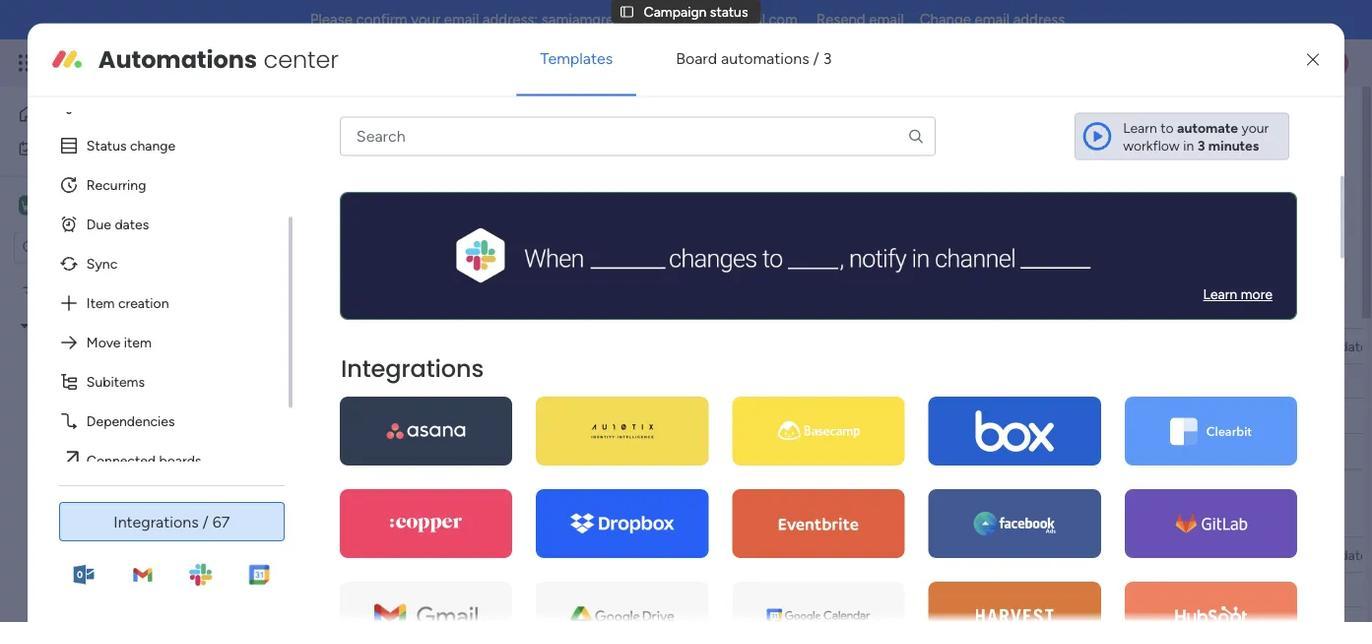 Task type: vqa. For each thing, say whether or not it's contained in the screenshot.
the Item inside the CREATE ITEM "button"
no



Task type: describe. For each thing, give the bounding box(es) containing it.
my
[[43, 140, 62, 157]]

to right 'how'
[[591, 373, 604, 390]]

there!
[[389, 373, 426, 390]]

management
[[199, 52, 306, 74]]

status change
[[87, 137, 175, 154]]

automate
[[1186, 181, 1247, 197]]

click
[[447, 373, 477, 390]]

change
[[920, 11, 971, 29]]

2 vertical spatial you
[[401, 582, 424, 599]]

tips
[[379, 295, 412, 321]]

audience
[[923, 547, 981, 563]]

workflow inside your workflow in
[[1123, 137, 1180, 154]]

item creation option
[[43, 284, 273, 323]]

account
[[788, 547, 840, 563]]

green
[[46, 284, 84, 301]]

date for few tips to help you make the most of this template :)
[[1340, 338, 1368, 355]]

automate
[[1177, 119, 1238, 136]]

automate / 3
[[1186, 181, 1268, 197]]

upcoming campaigns
[[339, 504, 541, 529]]

sending for upcoming campaigns
[[1286, 547, 1337, 563]]

eggs
[[88, 284, 118, 301]]

search image
[[907, 128, 925, 145]]

new item button
[[298, 226, 375, 257]]

your right the track
[[660, 145, 687, 162]]

automations
[[721, 49, 809, 68]]

start
[[607, 373, 636, 390]]

templates
[[540, 49, 613, 68]]

track
[[626, 145, 657, 162]]

my work button
[[12, 132, 212, 164]]

confirm
[[356, 11, 407, 29]]

due dates option
[[43, 205, 273, 244]]

and right ideas
[[170, 385, 193, 401]]

learn to automate
[[1123, 119, 1238, 136]]

home
[[45, 106, 83, 123]]

connected
[[87, 453, 156, 469]]

due
[[87, 216, 111, 233]]

workload
[[460, 181, 517, 197]]

help for to
[[439, 295, 479, 321]]

automations  center image
[[51, 44, 83, 75]]

team
[[424, 181, 457, 197]]

autopilot image
[[1161, 176, 1178, 201]]

help for will
[[392, 145, 419, 162]]

creation
[[118, 295, 169, 312]]

table
[[362, 181, 394, 197]]

this
[[301, 145, 326, 162]]

workspace selection element
[[19, 194, 173, 217]]

template
[[722, 295, 805, 321]]

recurring
[[87, 177, 146, 194]]

item for item
[[451, 546, 479, 563]]

invite / 1 button
[[1196, 106, 1293, 138]]

most
[[612, 295, 658, 321]]

center
[[264, 43, 339, 76]]

board automations / 3
[[676, 49, 832, 68]]

sync
[[87, 256, 117, 272]]

here
[[480, 373, 508, 390]]

sending for few tips to help you make the most of this template :)
[[1286, 338, 1337, 355]]

Upcoming campaigns field
[[334, 504, 546, 530]]

and left ham
[[122, 284, 145, 301]]

you for and
[[422, 145, 445, 162]]

learn for learn more
[[1203, 286, 1237, 302]]

move item
[[87, 334, 152, 351]]

green eggs and ham
[[46, 284, 177, 301]]

campaign status inside list box
[[68, 351, 172, 368]]

Search in workspace field
[[41, 236, 164, 259]]

run,
[[573, 145, 596, 162]]

campaign owner
[[616, 547, 721, 563]]

ideas
[[134, 385, 167, 401]]

sam's workspace button
[[14, 189, 196, 222]]

learn for learn to automate
[[1123, 119, 1157, 136]]

own
[[427, 582, 454, 599]]

you for make
[[483, 295, 517, 321]]

person
[[543, 233, 585, 250]]

move
[[87, 334, 121, 351]]

goal
[[1108, 547, 1136, 563]]

your right confirm
[[411, 11, 440, 29]]

person button
[[511, 226, 597, 257]]

caret down image
[[21, 319, 29, 333]]

templates button
[[517, 35, 636, 82]]

more
[[925, 144, 957, 161]]

hi there! 👋  click here to learn how to start ➡️
[[372, 373, 653, 390]]

resend email
[[816, 11, 904, 29]]

1 email from the left
[[444, 11, 479, 29]]

hi
[[372, 373, 386, 390]]

of
[[663, 295, 680, 321]]

activity
[[1102, 114, 1150, 131]]

Few tips to help you make the most of this template :) field
[[334, 295, 828, 321]]

see more
[[898, 144, 957, 161]]

plan,
[[540, 145, 569, 162]]

team workload
[[424, 181, 517, 197]]

please confirm your email address: samiamgreeneggsnham27@gmail.com
[[310, 11, 798, 29]]

workspace image
[[19, 195, 38, 216]]

please
[[310, 11, 352, 29]]

1 vertical spatial status
[[433, 105, 507, 138]]

sending date for few tips to help you make the most of this template :)
[[1286, 338, 1368, 355]]

more
[[1241, 286, 1272, 302]]

workspace
[[92, 196, 172, 215]]

home button
[[12, 98, 212, 130]]

Campaign owner field
[[611, 544, 726, 566]]

change email address link
[[920, 11, 1065, 29]]

see plans image
[[327, 51, 344, 75]]

few tips to help you make the most of this template :)
[[339, 295, 823, 321]]

and right run,
[[599, 145, 622, 162]]

add to favorites image
[[554, 112, 574, 131]]

dapulse integrations image
[[958, 182, 973, 197]]

0 horizontal spatial in
[[863, 145, 874, 162]]

integrations for integrations / 67
[[114, 513, 199, 531]]

samiamgreeneggsnham27@gmail.com
[[542, 11, 798, 29]]

/ down resend
[[813, 49, 819, 68]]

integrations for integrations
[[341, 352, 484, 385]]

how
[[561, 373, 587, 390]]

upcoming
[[339, 504, 432, 529]]



Task type: locate. For each thing, give the bounding box(es) containing it.
1 vertical spatial sending date field
[[1281, 544, 1372, 566]]

/ left 67 at the left bottom of page
[[203, 513, 209, 531]]

to left automate
[[1160, 119, 1174, 136]]

2 vertical spatial 3
[[1260, 181, 1268, 197]]

hidden columns image
[[777, 231, 809, 251]]

workspace image
[[22, 195, 35, 216]]

0 horizontal spatial integrations
[[114, 513, 199, 531]]

1 horizontal spatial campaign status
[[299, 105, 507, 138]]

0 vertical spatial help
[[392, 145, 419, 162]]

sort button
[[702, 226, 771, 257]]

0 vertical spatial sending date field
[[1281, 335, 1372, 357]]

dependencies option
[[43, 402, 273, 441]]

dependencies
[[87, 413, 175, 430]]

email right resend
[[869, 11, 904, 29]]

Audience field
[[918, 544, 986, 566]]

sync option
[[43, 244, 273, 284]]

status down home button
[[87, 137, 127, 154]]

you inside field
[[483, 295, 517, 321]]

3 down resend
[[823, 49, 832, 68]]

integrations
[[341, 352, 484, 385], [114, 513, 199, 531]]

3 minutes
[[1197, 137, 1259, 154]]

1 vertical spatial sending
[[1286, 547, 1337, 563]]

2 horizontal spatial email
[[975, 11, 1010, 29]]

item right new
[[339, 233, 367, 250]]

list box containing status change
[[43, 87, 292, 481]]

sending date field for few tips to help you make the most of this template :)
[[1281, 335, 1372, 357]]

email right the change
[[975, 11, 1010, 29]]

workflow left one
[[803, 145, 860, 162]]

2 vertical spatial campaign status
[[68, 351, 172, 368]]

1 sending date from the top
[[1286, 338, 1368, 355]]

work for monday
[[159, 52, 195, 74]]

1 vertical spatial status
[[631, 181, 671, 197]]

entire
[[691, 145, 727, 162]]

calendar
[[546, 181, 601, 197]]

/
[[813, 49, 819, 68], [1270, 114, 1275, 131], [1251, 181, 1257, 197], [203, 513, 209, 531]]

automations center
[[98, 43, 339, 76]]

your left the 1
[[1242, 119, 1269, 136]]

status up "board automations / 3" button
[[710, 3, 748, 20]]

sending date for upcoming campaigns
[[1286, 547, 1368, 563]]

2 vertical spatial status
[[134, 351, 172, 368]]

1 horizontal spatial email
[[869, 11, 904, 29]]

status
[[87, 137, 127, 154], [631, 181, 671, 197]]

see
[[898, 144, 922, 161]]

2 sending date from the top
[[1286, 547, 1368, 563]]

workflow down activity
[[1123, 137, 1180, 154]]

0 vertical spatial status
[[87, 137, 127, 154]]

3 right automate
[[1260, 181, 1268, 197]]

integrations down 'connected boards' option on the bottom of the page
[[114, 513, 199, 531]]

item inside button
[[339, 233, 367, 250]]

automations
[[98, 43, 257, 76]]

status for status chart
[[631, 181, 671, 197]]

1 vertical spatial item
[[87, 295, 115, 312]]

add you own campaign
[[372, 582, 517, 599]]

in down learn to automate
[[1183, 137, 1194, 154]]

1 horizontal spatial help
[[439, 295, 479, 321]]

0 vertical spatial sending
[[1286, 338, 1337, 355]]

and up team workload
[[448, 145, 471, 162]]

campaign's
[[730, 145, 800, 162]]

monday work management
[[88, 52, 306, 74]]

status up ideas
[[134, 351, 172, 368]]

board automations / 3 button
[[652, 35, 855, 82]]

email for resend email
[[869, 11, 904, 29]]

0 horizontal spatial email
[[444, 11, 479, 29]]

move item option
[[43, 323, 273, 363]]

item creation
[[87, 295, 169, 312]]

0 horizontal spatial campaign status
[[68, 351, 172, 368]]

in inside your workflow in
[[1183, 137, 1194, 154]]

show board description image
[[521, 112, 544, 132]]

list box
[[43, 87, 292, 481], [0, 272, 251, 623]]

filter by anything image
[[672, 230, 696, 253]]

workspace.
[[904, 145, 974, 162]]

work right my at the top of page
[[66, 140, 96, 157]]

dates
[[115, 216, 149, 233]]

1 horizontal spatial status
[[631, 181, 671, 197]]

0 horizontal spatial item
[[87, 295, 115, 312]]

sam's
[[45, 196, 88, 215]]

0 vertical spatial campaign status
[[644, 3, 748, 20]]

1 horizontal spatial item
[[339, 233, 367, 250]]

0 vertical spatial date
[[1340, 338, 1368, 355]]

due dates
[[87, 216, 149, 233]]

1
[[1279, 114, 1284, 131]]

sam green image
[[1317, 47, 1348, 79]]

:)
[[810, 295, 823, 321]]

add
[[372, 582, 398, 599]]

1 sending from the top
[[1286, 338, 1337, 355]]

integrations / 67 button
[[59, 502, 285, 542]]

integrate
[[980, 181, 1037, 197]]

1 horizontal spatial workflow
[[1123, 137, 1180, 154]]

list box containing green eggs and ham
[[0, 272, 251, 623]]

the
[[578, 295, 607, 321]]

2 email from the left
[[869, 11, 904, 29]]

you
[[422, 145, 445, 162], [483, 295, 517, 321], [401, 582, 424, 599]]

email marketing
[[35, 318, 134, 334]]

work right monday
[[159, 52, 195, 74]]

1 date from the top
[[1340, 338, 1368, 355]]

0 vertical spatial item
[[339, 233, 367, 250]]

recurring option
[[43, 166, 273, 205]]

0 horizontal spatial workflow
[[803, 145, 860, 162]]

to inside field
[[416, 295, 435, 321]]

invite / 1
[[1232, 114, 1284, 131]]

1 vertical spatial you
[[483, 295, 517, 321]]

work
[[159, 52, 195, 74], [66, 140, 96, 157]]

this board will help you and your team plan, run, and track your entire campaign's workflow in one workspace.
[[301, 145, 974, 162]]

email
[[444, 11, 479, 29], [869, 11, 904, 29], [975, 11, 1010, 29]]

marketing
[[72, 318, 134, 334]]

my work
[[43, 140, 96, 157]]

select product image
[[18, 53, 37, 73]]

status down the track
[[631, 181, 671, 197]]

3 inside button
[[823, 49, 832, 68]]

this
[[685, 295, 718, 321]]

status for status change
[[87, 137, 127, 154]]

email for change email address
[[975, 11, 1010, 29]]

work for my
[[66, 140, 96, 157]]

option
[[0, 275, 251, 279]]

1 horizontal spatial 3
[[1197, 137, 1205, 154]]

change
[[130, 137, 175, 154]]

you up team at the top of the page
[[422, 145, 445, 162]]

main table button
[[298, 173, 409, 205]]

learn inside learn more link
[[1203, 286, 1237, 302]]

2 date from the top
[[1340, 547, 1368, 563]]

sending date field for upcoming campaigns
[[1281, 544, 1372, 566]]

status inside button
[[631, 181, 671, 197]]

0 horizontal spatial work
[[66, 140, 96, 157]]

2 vertical spatial item
[[451, 546, 479, 563]]

1 vertical spatial campaign status
[[299, 105, 507, 138]]

1 vertical spatial learn
[[1203, 286, 1237, 302]]

status up team
[[433, 105, 507, 138]]

in left one
[[863, 145, 874, 162]]

new item
[[306, 233, 367, 250]]

campaigns
[[437, 504, 541, 529]]

0 vertical spatial you
[[422, 145, 445, 162]]

1 vertical spatial date
[[1340, 547, 1368, 563]]

/ left the 1
[[1270, 114, 1275, 131]]

1 vertical spatial integrations
[[114, 513, 199, 531]]

help right the tips
[[439, 295, 479, 321]]

0 vertical spatial sending date
[[1286, 338, 1368, 355]]

campaign inside field
[[616, 547, 679, 563]]

1 horizontal spatial integrations
[[341, 352, 484, 385]]

connected boards
[[87, 453, 201, 469]]

2 horizontal spatial campaign status
[[644, 3, 748, 20]]

0 vertical spatial 3
[[823, 49, 832, 68]]

subitems option
[[43, 363, 273, 402]]

/ for integrations / 67
[[203, 513, 209, 531]]

requests
[[196, 385, 250, 401]]

resend
[[816, 11, 865, 29]]

your left team
[[475, 145, 502, 162]]

learn more
[[1203, 286, 1272, 302]]

to right the tips
[[416, 295, 435, 321]]

2 sending date field from the top
[[1281, 544, 1372, 566]]

None search field
[[340, 117, 936, 156]]

0 horizontal spatial 3
[[823, 49, 832, 68]]

2 horizontal spatial status
[[710, 3, 748, 20]]

item for item creation
[[87, 295, 115, 312]]

add view image
[[733, 182, 741, 196]]

status inside list box
[[134, 351, 172, 368]]

learn
[[528, 373, 558, 390]]

campaign status up board
[[644, 3, 748, 20]]

you right add
[[401, 582, 424, 599]]

item up the add you own campaign
[[451, 546, 479, 563]]

Search for a column type search field
[[340, 117, 936, 156]]

status change option
[[43, 126, 273, 166]]

Account field
[[783, 544, 845, 566]]

see more link
[[896, 143, 959, 163]]

2 horizontal spatial item
[[451, 546, 479, 563]]

integrations down the tips
[[341, 352, 484, 385]]

board
[[676, 49, 717, 68]]

main
[[329, 181, 359, 197]]

1 vertical spatial work
[[66, 140, 96, 157]]

subitems
[[87, 374, 145, 391]]

help right the will
[[392, 145, 419, 162]]

/ for invite / 1
[[1270, 114, 1275, 131]]

👋
[[429, 373, 443, 390]]

help
[[392, 145, 419, 162], [439, 295, 479, 321]]

monday
[[88, 52, 155, 74]]

2 sending from the top
[[1286, 547, 1337, 563]]

work inside button
[[66, 140, 96, 157]]

1 horizontal spatial work
[[159, 52, 195, 74]]

/ for automate / 3
[[1251, 181, 1257, 197]]

help inside few tips to help you make the most of this template :) field
[[439, 295, 479, 321]]

email
[[35, 318, 69, 334]]

1 vertical spatial help
[[439, 295, 479, 321]]

1 vertical spatial 3
[[1197, 137, 1205, 154]]

3 email from the left
[[975, 11, 1010, 29]]

sam's workspace
[[45, 196, 172, 215]]

0 horizontal spatial help
[[392, 145, 419, 162]]

you left make
[[483, 295, 517, 321]]

1 horizontal spatial in
[[1183, 137, 1194, 154]]

address:
[[483, 11, 538, 29]]

0 horizontal spatial status
[[134, 351, 172, 368]]

item up marketing
[[87, 295, 115, 312]]

your inside your workflow in
[[1242, 119, 1269, 136]]

sending date
[[1286, 338, 1368, 355], [1286, 547, 1368, 563]]

Campaign status field
[[295, 105, 512, 138]]

date for upcoming campaigns
[[1340, 547, 1368, 563]]

status chart button
[[616, 173, 721, 205]]

3 down automate
[[1197, 137, 1205, 154]]

0 vertical spatial status
[[710, 3, 748, 20]]

integrations inside button
[[114, 513, 199, 531]]

campaign status up the will
[[299, 105, 507, 138]]

team
[[505, 145, 537, 162]]

➡️
[[639, 373, 653, 390]]

boards
[[159, 453, 201, 469]]

/ right automate
[[1251, 181, 1257, 197]]

0 horizontal spatial status
[[87, 137, 127, 154]]

to
[[1160, 119, 1174, 136], [416, 295, 435, 321], [511, 373, 524, 390], [591, 373, 604, 390]]

1 horizontal spatial learn
[[1203, 286, 1237, 302]]

1 horizontal spatial status
[[433, 105, 507, 138]]

Sending date field
[[1281, 335, 1372, 357], [1281, 544, 1372, 566]]

new
[[306, 233, 335, 250]]

Goal field
[[1103, 544, 1141, 566]]

Search field
[[441, 228, 500, 255]]

0 vertical spatial learn
[[1123, 119, 1157, 136]]

resend email link
[[816, 11, 904, 29]]

1 vertical spatial sending date
[[1286, 547, 1368, 563]]

to right here
[[511, 373, 524, 390]]

0 vertical spatial work
[[159, 52, 195, 74]]

1 sending date field from the top
[[1281, 335, 1372, 357]]

learn more link
[[1203, 285, 1272, 303]]

email left address:
[[444, 11, 479, 29]]

campaign ideas and requests
[[68, 385, 250, 401]]

campaign
[[457, 582, 517, 599]]

learn
[[1123, 119, 1157, 136], [1203, 286, 1237, 302]]

0 horizontal spatial learn
[[1123, 119, 1157, 136]]

connected boards option
[[43, 441, 273, 481]]

campaign status up the subitems
[[68, 351, 172, 368]]

status inside option
[[87, 137, 127, 154]]

2 horizontal spatial 3
[[1260, 181, 1268, 197]]

0 vertical spatial integrations
[[341, 352, 484, 385]]

make
[[522, 295, 573, 321]]

item inside option
[[87, 295, 115, 312]]



